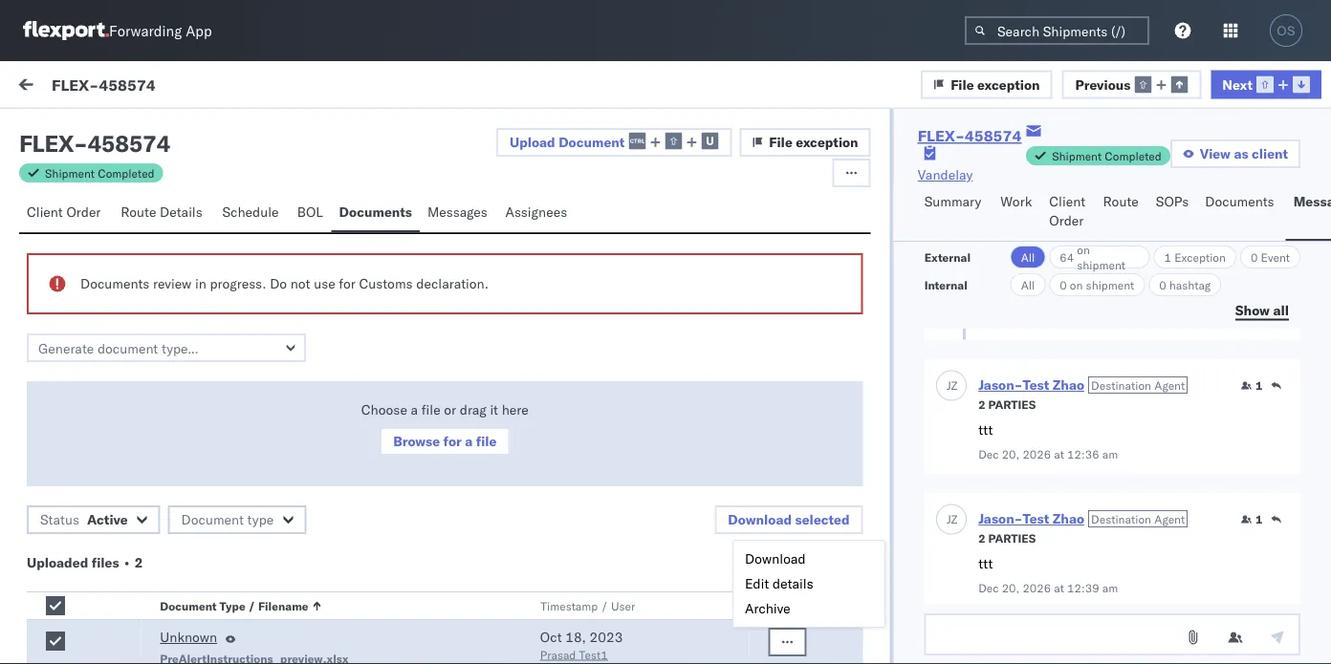 Task type: vqa. For each thing, say whether or not it's contained in the screenshot.
FLEX-1977428 related to Schedule Pickup from Los Angeles, CA
no



Task type: describe. For each thing, give the bounding box(es) containing it.
internal (0) button
[[121, 113, 215, 150]]

show
[[1236, 302, 1270, 318]]

1 test from the top
[[57, 498, 81, 515]]

1 horizontal spatial file
[[951, 76, 974, 93]]

external (0)
[[31, 121, 109, 138]]

summary
[[925, 193, 982, 210]]

user
[[611, 599, 635, 614]]

2023
[[590, 629, 623, 646]]

external for external (0)
[[31, 121, 81, 138]]

exception
[[1175, 250, 1226, 264]]

for inside button
[[443, 433, 462, 450]]

pst for dec 20, 2026, 12:36 am pst
[[614, 222, 637, 239]]

route for route
[[1103, 193, 1139, 210]]

17,
[[484, 481, 504, 497]]

my
[[19, 74, 50, 100]]

jason- down the active
[[93, 551, 135, 568]]

route details
[[121, 204, 203, 220]]

0 vertical spatial flex-458574
[[52, 75, 156, 94]]

ttt inside ttt dec 20, 2026 at 12:39 am
[[978, 555, 993, 572]]

messa button
[[1286, 185, 1331, 241]]

jason-test zhao button for ttt dec 20, 2026 at 12:39 am
[[978, 511, 1084, 527]]

2026, for 6:47
[[508, 481, 545, 497]]

1 exception
[[1165, 250, 1226, 264]]

timestamp
[[540, 599, 598, 614]]

all
[[1273, 302, 1289, 318]]

64 on shipment
[[1060, 242, 1126, 272]]

in
[[195, 275, 206, 292]]

upload
[[510, 134, 555, 150]]

internal for internal (0)
[[128, 121, 175, 138]]

jason- up ttt dec 20, 2026 at 12:36 am
[[978, 377, 1022, 394]]

forwarding
[[109, 22, 182, 40]]

download edit details archive
[[745, 551, 814, 617]]

browse
[[393, 433, 440, 450]]

files
[[92, 555, 119, 571]]

zhao up the document type
[[164, 465, 194, 482]]

2 parties for ttt dec 20, 2026 at 12:36 am
[[978, 398, 1035, 412]]

1 horizontal spatial order
[[1050, 212, 1084, 229]]

flex- 458574 for dec 20, 2026, 12:36 am pst
[[1038, 222, 1128, 239]]

12:36 inside ttt dec 20, 2026 at 12:36 am
[[1067, 448, 1099, 462]]

2 jason-test zhao from the top
[[93, 293, 194, 310]]

20, inside ttt dec 20, 2026 at 12:36 am
[[1002, 448, 1019, 462]]

pst for dec 20, 2026, 12:35 am pst
[[614, 308, 637, 325]]

1 jason-test zhao from the top
[[93, 207, 194, 224]]

selected
[[795, 512, 850, 528]]

flex - 458574
[[19, 129, 170, 158]]

1 vertical spatial exception
[[796, 134, 859, 151]]

declaration.
[[416, 275, 489, 292]]

0 horizontal spatial documents
[[80, 275, 150, 292]]

test1
[[579, 648, 608, 662]]

details
[[773, 576, 814, 593]]

1 horizontal spatial client order button
[[1042, 185, 1096, 241]]

1 for ttt dec 20, 2026 at 12:39 am
[[1255, 513, 1262, 527]]

0 event
[[1251, 250, 1290, 264]]

view as client
[[1200, 145, 1288, 162]]

1 vertical spatial flex-458574
[[918, 126, 1022, 145]]

0 vertical spatial 12:36
[[549, 222, 586, 239]]

messages
[[427, 204, 488, 220]]

download selected
[[728, 512, 850, 528]]

20, inside ttt dec 20, 2026 at 12:39 am
[[1002, 582, 1019, 596]]

0 horizontal spatial client order
[[27, 204, 101, 220]]

6 jason-test zhao from the top
[[93, 637, 194, 654]]

documents review in progress. do not use for customs declaration.
[[80, 275, 489, 292]]

choose
[[361, 402, 407, 418]]

route button
[[1096, 185, 1149, 241]]

1 vertical spatial completed
[[98, 166, 155, 180]]

upload document
[[510, 134, 625, 150]]

0 horizontal spatial order
[[66, 204, 101, 220]]

type
[[247, 512, 274, 528]]

document type / filename
[[160, 599, 308, 614]]

flex-458574 link
[[918, 126, 1022, 145]]

assignees button
[[498, 195, 578, 232]]

0 horizontal spatial file
[[422, 402, 441, 418]]

2 parties for ttt dec 20, 2026 at 12:39 am
[[978, 532, 1035, 546]]

(0) for internal (0)
[[179, 121, 203, 138]]

agent for ttt dec 20, 2026 at 12:36 am
[[1154, 378, 1185, 392]]

document type
[[181, 512, 274, 528]]

0 vertical spatial for
[[339, 275, 356, 292]]

or
[[444, 402, 456, 418]]

archive
[[745, 601, 791, 617]]

0 horizontal spatial client order button
[[19, 195, 113, 232]]

am for ttt dec 20, 2026 at 12:36 am
[[1102, 448, 1118, 462]]

18,
[[565, 629, 586, 646]]

download for selected
[[728, 512, 792, 528]]

timestamp / user button
[[536, 595, 730, 614]]

zhao down the review at the left top of the page
[[164, 293, 194, 310]]

pm
[[581, 481, 601, 497]]

related
[[1039, 166, 1078, 180]]

on for 0
[[1070, 278, 1083, 292]]

all button for 0
[[1011, 274, 1046, 296]]

external (0) button
[[23, 113, 121, 150]]

1 vertical spatial file
[[769, 134, 793, 151]]

message
[[59, 166, 105, 180]]

work for related
[[1081, 166, 1106, 180]]

all button for 64
[[1011, 246, 1046, 269]]

summary button
[[917, 185, 993, 241]]

1 vertical spatial shipment completed
[[45, 166, 155, 180]]

2 parties button for ttt dec 20, 2026 at 12:39 am
[[978, 530, 1035, 547]]

ttt dec 20, 2026 at 12:39 am
[[978, 555, 1118, 596]]

4 jason-test zhao from the top
[[93, 465, 194, 482]]

0 horizontal spatial a
[[411, 402, 418, 418]]

0 hashtag
[[1159, 278, 1211, 292]]

1 horizontal spatial completed
[[1105, 149, 1162, 163]]

import work button
[[134, 61, 225, 113]]

os
[[1277, 23, 1296, 38]]

0 vertical spatial file exception
[[951, 76, 1040, 93]]

assignees
[[506, 204, 567, 220]]

dec inside ttt dec 20, 2026 at 12:36 am
[[978, 448, 999, 462]]

1 horizontal spatial client
[[1050, 193, 1086, 210]]

ttt dec 20, 2026 at 12:36 am
[[978, 421, 1118, 462]]

use
[[314, 275, 335, 292]]

view
[[1200, 145, 1231, 162]]

Search Shipments (/) text field
[[965, 16, 1150, 45]]

1 / from the left
[[248, 599, 255, 614]]

pst for dec 20, 2026, 12:33 am pst
[[614, 395, 637, 411]]

flex- 458574 for dec 17, 2026, 6:47 pm pst
[[1038, 481, 1128, 497]]

uploaded files ∙ 2
[[27, 555, 143, 571]]

0 for 0 on shipment
[[1060, 278, 1067, 292]]

next button
[[1211, 70, 1322, 99]]

details
[[160, 204, 203, 220]]

document for type
[[181, 512, 244, 528]]

it
[[490, 402, 498, 418]]

dec inside ttt dec 20, 2026 at 12:39 am
[[978, 582, 999, 596]]

route details button
[[113, 195, 215, 232]]

os button
[[1264, 9, 1308, 53]]

jason- up generate document type... text box
[[93, 293, 135, 310]]

12:35
[[549, 308, 586, 325]]

1 button for ttt dec 20, 2026 at 12:36 am
[[1240, 378, 1262, 394]]

messa
[[1294, 193, 1331, 210]]

prasad
[[540, 648, 576, 662]]

flex
[[19, 129, 74, 158]]

1 horizontal spatial shipment
[[1052, 149, 1102, 163]]

previous
[[1076, 76, 1131, 93]]

type
[[219, 599, 245, 614]]

review
[[153, 275, 192, 292]]

4 resize handle column header from the left
[[1297, 160, 1320, 665]]

0 vertical spatial 1
[[1165, 250, 1172, 264]]

1 horizontal spatial documents button
[[1198, 185, 1286, 241]]

- for dec 20, 2026, 12:36 am pst
[[747, 222, 755, 239]]

download selected button
[[715, 506, 863, 535]]

zhao up ttt dec 20, 2026 at 12:39 am
[[1052, 511, 1084, 527]]

0 horizontal spatial client
[[27, 204, 63, 220]]

flex- 458574 for dec 20, 2026, 12:35 am pst
[[1038, 308, 1128, 325]]

jason- up the active
[[93, 465, 135, 482]]

3 resize handle column header from the left
[[1006, 160, 1029, 665]]

2 test from the top
[[57, 584, 81, 601]]

Generate document type... text field
[[27, 334, 306, 362]]

jason-test zhao destination agent for ttt dec 20, 2026 at 12:39 am
[[978, 511, 1185, 527]]

1 horizontal spatial shipment completed
[[1052, 149, 1162, 163]]

2026, for 12:35
[[508, 308, 545, 325]]

dec 20, 2026, 12:33 am pst
[[456, 395, 637, 411]]

actions
[[768, 599, 808, 614]]

shipment for 64 on shipment
[[1077, 258, 1126, 272]]

edit
[[745, 576, 769, 593]]

1 horizontal spatial documents
[[339, 204, 412, 220]]

0 for 0 hashtag
[[1159, 278, 1167, 292]]

import work
[[142, 78, 217, 95]]



Task type: locate. For each thing, give the bounding box(es) containing it.
status
[[40, 512, 79, 528]]

20, for dec 20, 2026, 12:35 am pst
[[484, 308, 504, 325]]

1 horizontal spatial file
[[476, 433, 497, 450]]

1 for ttt dec 20, 2026 at 12:36 am
[[1255, 379, 1262, 393]]

dec for dec 17, 2026, 6:47 pm pst
[[456, 481, 480, 497]]

1 horizontal spatial 12:36
[[1067, 448, 1099, 462]]

all button left 0 on shipment
[[1011, 274, 1046, 296]]

client
[[1252, 145, 1288, 162]]

- for dec 17, 2026, 6:47 pm pst
[[747, 481, 755, 497]]

ttt inside ttt dec 20, 2026 at 12:36 am
[[978, 421, 993, 438]]

route inside route button
[[1103, 193, 1139, 210]]

schedule button
[[215, 195, 290, 232]]

view as client button
[[1170, 140, 1301, 168]]

1 horizontal spatial file exception
[[951, 76, 1040, 93]]

at
[[1054, 448, 1064, 462], [1054, 582, 1064, 596]]

2 horizontal spatial documents
[[1205, 193, 1275, 210]]

destination for ttt dec 20, 2026 at 12:36 am
[[1091, 378, 1151, 392]]

2 up ttt dec 20, 2026 at 12:39 am
[[978, 532, 985, 546]]

2 flex- 458574 from the top
[[1038, 308, 1128, 325]]

pst for dec 17, 2026, 6:47 pm pst
[[605, 481, 628, 497]]

work up external (0)
[[55, 74, 104, 100]]

0 vertical spatial jason-test zhao button
[[978, 377, 1084, 394]]

agent for ttt dec 20, 2026 at 12:39 am
[[1154, 512, 1185, 526]]

None text field
[[925, 614, 1301, 656]]

1 vertical spatial 2 parties button
[[978, 530, 1035, 547]]

status active
[[40, 512, 128, 528]]

at inside ttt dec 20, 2026 at 12:36 am
[[1054, 448, 1064, 462]]

0 vertical spatial file
[[422, 402, 441, 418]]

work for my
[[55, 74, 104, 100]]

1 vertical spatial am
[[1102, 582, 1118, 596]]

hashtag
[[1170, 278, 1211, 292]]

1 am from the top
[[590, 222, 610, 239]]

client order down the related
[[1050, 193, 1086, 229]]

2 parties up ttt dec 20, 2026 at 12:39 am
[[978, 532, 1035, 546]]

route left details
[[121, 204, 156, 220]]

20, for dec 20, 2026, 12:33 am pst
[[484, 395, 504, 411]]

flex-458574
[[52, 75, 156, 94], [918, 126, 1022, 145]]

work button
[[993, 185, 1042, 241]]

shipment
[[1077, 258, 1126, 272], [1086, 278, 1135, 292]]

2 jason-test zhao destination agent from the top
[[978, 511, 1185, 527]]

/ right type
[[248, 599, 255, 614]]

internal inside button
[[128, 121, 175, 138]]

previous button
[[1062, 70, 1202, 99]]

pst right the pm
[[605, 481, 628, 497]]

documents button up 0 event
[[1198, 185, 1286, 241]]

2 all from the top
[[1021, 278, 1035, 292]]

2 2026, from the top
[[508, 308, 545, 325]]

file inside button
[[476, 433, 497, 450]]

2 am from the top
[[1102, 582, 1118, 596]]

order down message
[[66, 204, 101, 220]]

0 vertical spatial 1 button
[[1240, 378, 1262, 394]]

choose a file or drag it here
[[361, 402, 529, 418]]

drag
[[460, 402, 487, 418]]

dec 17, 2026, 6:47 pm pst
[[456, 481, 628, 497]]

zhao
[[164, 207, 194, 224], [164, 293, 194, 310], [1052, 377, 1084, 394], [164, 379, 194, 396], [164, 465, 194, 482], [1052, 511, 1084, 527], [164, 551, 194, 568], [164, 637, 194, 654]]

dec for dec 20, 2026, 12:33 am pst
[[456, 395, 480, 411]]

j z
[[65, 209, 74, 221], [65, 295, 74, 307], [946, 378, 957, 393], [65, 381, 74, 393], [946, 512, 957, 527], [65, 554, 74, 565], [65, 640, 74, 652]]

pst down upload document button
[[614, 222, 637, 239]]

agent
[[1154, 378, 1185, 392], [1154, 512, 1185, 526]]

1 agent from the top
[[1154, 378, 1185, 392]]

2026, right it
[[508, 395, 545, 411]]

1 vertical spatial shipment
[[45, 166, 95, 180]]

browse for a file
[[393, 433, 497, 450]]

do
[[270, 275, 287, 292]]

completed down flex - 458574
[[98, 166, 155, 180]]

1 horizontal spatial a
[[465, 433, 473, 450]]

show all
[[1236, 302, 1289, 318]]

2 2 parties from the top
[[978, 532, 1035, 546]]

1 all from the top
[[1021, 250, 1035, 264]]

shipment down flex at left top
[[45, 166, 95, 180]]

1 vertical spatial 2026
[[1022, 582, 1051, 596]]

all left 0 on shipment
[[1021, 278, 1035, 292]]

1 vertical spatial all
[[1021, 278, 1035, 292]]

2026 for ttt dec 20, 2026 at 12:39 am
[[1022, 582, 1051, 596]]

2 up ttt dec 20, 2026 at 12:36 am
[[978, 398, 985, 412]]

jason-test zhao destination agent for ttt dec 20, 2026 at 12:36 am
[[978, 377, 1185, 394]]

0 vertical spatial 2 parties
[[978, 398, 1035, 412]]

download left selected
[[728, 512, 792, 528]]

1 horizontal spatial client order
[[1050, 193, 1086, 229]]

0 left hashtag
[[1159, 278, 1167, 292]]

1 vertical spatial 2 parties
[[978, 532, 1035, 546]]

jason- up ttt dec 20, 2026 at 12:39 am
[[978, 511, 1022, 527]]

a down drag
[[465, 433, 473, 450]]

(0) up message
[[84, 121, 109, 138]]

work right import
[[186, 78, 217, 95]]

route for route details
[[121, 204, 156, 220]]

2 2 parties button from the top
[[978, 530, 1035, 547]]

order up '64'
[[1050, 212, 1084, 229]]

1 vertical spatial a
[[465, 433, 473, 450]]

work right the related
[[1081, 166, 1106, 180]]

1 vertical spatial work
[[1081, 166, 1106, 180]]

file
[[422, 402, 441, 418], [476, 433, 497, 450]]

2 1 button from the top
[[1240, 512, 1262, 527]]

jason-test zhao destination agent
[[978, 377, 1185, 394], [978, 511, 1185, 527]]

1 vertical spatial file exception
[[769, 134, 859, 151]]

2 parties up ttt dec 20, 2026 at 12:36 am
[[978, 398, 1035, 412]]

1 vertical spatial 1 button
[[1240, 512, 1262, 527]]

1 am from the top
[[1102, 448, 1118, 462]]

documents button
[[1198, 185, 1286, 241], [331, 195, 420, 232]]

(0) down import work 'button'
[[179, 121, 203, 138]]

vandelay
[[918, 166, 973, 183]]

jason-test zhao destination agent up ttt dec 20, 2026 at 12:36 am
[[978, 377, 1185, 394]]

flex-458574 down forwarding app link
[[52, 75, 156, 94]]

am right 12:35
[[590, 308, 610, 325]]

on down '64'
[[1070, 278, 1083, 292]]

1 horizontal spatial work
[[1001, 193, 1032, 210]]

0 horizontal spatial documents button
[[331, 195, 420, 232]]

1 vertical spatial test
[[57, 584, 81, 601]]

2 at from the top
[[1054, 582, 1064, 596]]

3 am from the top
[[590, 395, 610, 411]]

documents right bol button
[[339, 204, 412, 220]]

all for 0
[[1021, 278, 1035, 292]]

internal for internal
[[925, 278, 968, 292]]

1 vertical spatial 12:36
[[1067, 448, 1099, 462]]

2026 inside ttt dec 20, 2026 at 12:36 am
[[1022, 448, 1051, 462]]

0 vertical spatial exception
[[978, 76, 1040, 93]]

1 horizontal spatial for
[[443, 433, 462, 450]]

0 vertical spatial work
[[55, 74, 104, 100]]

zhao right ∙
[[164, 551, 194, 568]]

0 vertical spatial am
[[1102, 448, 1118, 462]]

1 horizontal spatial route
[[1103, 193, 1139, 210]]

document up unknown
[[160, 599, 217, 614]]

document inside document type / filename button
[[160, 599, 217, 614]]

shipment up 0 on shipment
[[1077, 258, 1126, 272]]

client order button
[[1042, 185, 1096, 241], [19, 195, 113, 232]]

work inside 'button'
[[186, 78, 217, 95]]

2 parties button for ttt dec 20, 2026 at 12:36 am
[[978, 396, 1035, 413]]

shipment for 0 on shipment
[[1086, 278, 1135, 292]]

zhao down generate document type... text box
[[164, 379, 194, 396]]

test
[[57, 498, 81, 515], [57, 584, 81, 601]]

1 flex- 458574 from the top
[[1038, 222, 1128, 239]]

shipment down 64 on shipment
[[1086, 278, 1135, 292]]

2 (0) from the left
[[179, 121, 203, 138]]

∙
[[122, 555, 131, 571]]

am for 12:36
[[590, 222, 610, 239]]

5 jason-test zhao from the top
[[93, 551, 194, 568]]

6:47
[[549, 481, 578, 497]]

0 horizontal spatial exception
[[796, 134, 859, 151]]

all for 64
[[1021, 250, 1035, 264]]

work inside button
[[1001, 193, 1032, 210]]

download up details
[[745, 551, 806, 568]]

1 2026, from the top
[[508, 222, 545, 239]]

jason-test zhao down generate document type... text box
[[93, 379, 194, 396]]

0 horizontal spatial file exception
[[769, 134, 859, 151]]

0 vertical spatial 2026
[[1022, 448, 1051, 462]]

internal down import
[[128, 121, 175, 138]]

1 horizontal spatial flex-458574
[[918, 126, 1022, 145]]

dec 20, 2026, 12:35 am pst
[[456, 308, 637, 325]]

2026, down assignees
[[508, 222, 545, 239]]

2 2026 from the top
[[1022, 582, 1051, 596]]

4 flex- 458574 from the top
[[1038, 481, 1128, 497]]

for
[[339, 275, 356, 292], [443, 433, 462, 450]]

0 vertical spatial on
[[1077, 242, 1090, 257]]

test left the active
[[57, 498, 81, 515]]

document for type
[[160, 599, 217, 614]]

0 vertical spatial parties
[[988, 398, 1035, 412]]

0 vertical spatial destination
[[1091, 378, 1151, 392]]

1
[[1165, 250, 1172, 264], [1255, 379, 1262, 393], [1255, 513, 1262, 527]]

documents down view as client button
[[1205, 193, 1275, 210]]

on inside 64 on shipment
[[1077, 242, 1090, 257]]

1 horizontal spatial exception
[[978, 76, 1040, 93]]

1 vertical spatial on
[[1070, 278, 1083, 292]]

download inside download edit details archive
[[745, 551, 806, 568]]

jason- left unknown link
[[93, 637, 135, 654]]

None checkbox
[[46, 597, 65, 616], [46, 632, 65, 651], [46, 597, 65, 616], [46, 632, 65, 651]]

zhao down document type / filename
[[164, 637, 194, 654]]

2026, left 12:35
[[508, 308, 545, 325]]

1 horizontal spatial external
[[925, 250, 971, 264]]

0 left event
[[1251, 250, 1258, 264]]

1 resize handle column header from the left
[[425, 160, 448, 665]]

document inside document type button
[[181, 512, 244, 528]]

0 vertical spatial file
[[951, 76, 974, 93]]

oct 18, 2023 prasad test1
[[540, 629, 623, 662]]

2 vertical spatial am
[[590, 395, 610, 411]]

pst right 12:33
[[614, 395, 637, 411]]

am for 12:33
[[590, 395, 610, 411]]

here
[[502, 402, 529, 418]]

2 vertical spatial document
[[160, 599, 217, 614]]

1 destination from the top
[[1091, 378, 1151, 392]]

client order down message
[[27, 204, 101, 220]]

client order button down message
[[19, 195, 113, 232]]

0 horizontal spatial route
[[121, 204, 156, 220]]

2 right ∙
[[135, 555, 143, 571]]

0 vertical spatial a
[[411, 402, 418, 418]]

parties up ttt dec 20, 2026 at 12:39 am
[[988, 532, 1035, 546]]

0 horizontal spatial (0)
[[84, 121, 109, 138]]

0 horizontal spatial shipment
[[45, 166, 95, 180]]

at inside ttt dec 20, 2026 at 12:39 am
[[1054, 582, 1064, 596]]

0 vertical spatial 2
[[978, 398, 985, 412]]

document type / filename button
[[156, 595, 502, 614]]

0 horizontal spatial flex-458574
[[52, 75, 156, 94]]

1 horizontal spatial 0
[[1159, 278, 1167, 292]]

2026, for 12:33
[[508, 395, 545, 411]]

shipment inside 64 on shipment
[[1077, 258, 1126, 272]]

as
[[1234, 145, 1249, 162]]

0 vertical spatial jason-test zhao destination agent
[[978, 377, 1185, 394]]

0 vertical spatial all
[[1021, 250, 1035, 264]]

am right assignees button
[[590, 222, 610, 239]]

12:39
[[1067, 582, 1099, 596]]

client
[[1050, 193, 1086, 210], [27, 204, 63, 220]]

1 jason-test zhao button from the top
[[978, 377, 1084, 394]]

0 for 0 event
[[1251, 250, 1258, 264]]

1 all button from the top
[[1011, 246, 1046, 269]]

client order button down the related
[[1042, 185, 1096, 241]]

parties for ttt dec 20, 2026 at 12:39 am
[[988, 532, 1035, 546]]

jason-test zhao up the review at the left top of the page
[[93, 207, 194, 224]]

20, for dec 20, 2026, 12:36 am pst
[[484, 222, 504, 239]]

1 at from the top
[[1054, 448, 1064, 462]]

jason- down generate document type... text box
[[93, 379, 135, 396]]

1 2026 from the top
[[1022, 448, 1051, 462]]

jason-test zhao down the active
[[93, 551, 194, 568]]

1 vertical spatial all button
[[1011, 274, 1046, 296]]

0 vertical spatial download
[[728, 512, 792, 528]]

2 vertical spatial 2
[[135, 555, 143, 571]]

2 all button from the top
[[1011, 274, 1046, 296]]

flex-458574 up vandelay on the top
[[918, 126, 1022, 145]]

work
[[55, 74, 104, 100], [1081, 166, 1106, 180]]

completed
[[1105, 149, 1162, 163], [98, 166, 155, 180]]

download
[[728, 512, 792, 528], [745, 551, 806, 568]]

1 vertical spatial destination
[[1091, 512, 1151, 526]]

a inside button
[[465, 433, 473, 450]]

upload document button
[[496, 128, 732, 157]]

2 parties button up ttt dec 20, 2026 at 12:39 am
[[978, 530, 1035, 547]]

jason-test zhao button for ttt dec 20, 2026 at 12:36 am
[[978, 377, 1084, 394]]

1 vertical spatial work
[[1001, 193, 1032, 210]]

external inside button
[[31, 121, 81, 138]]

test
[[135, 207, 161, 224], [135, 293, 161, 310], [1022, 377, 1049, 394], [135, 379, 161, 396], [135, 465, 161, 482], [1022, 511, 1049, 527], [135, 551, 161, 568], [135, 637, 161, 654]]

2026 inside ttt dec 20, 2026 at 12:39 am
[[1022, 582, 1051, 596]]

0 vertical spatial at
[[1054, 448, 1064, 462]]

unknown link
[[160, 628, 217, 651]]

0 vertical spatial internal
[[128, 121, 175, 138]]

0 vertical spatial shipment
[[1077, 258, 1126, 272]]

browse for a file button
[[380, 428, 510, 456]]

documents button right bol in the top of the page
[[331, 195, 420, 232]]

1 vertical spatial shipment
[[1086, 278, 1135, 292]]

show all button
[[1224, 296, 1301, 325]]

1 parties from the top
[[988, 398, 1035, 412]]

jason-test zhao down ∙
[[93, 637, 194, 654]]

- for dec 20, 2026, 12:35 am pst
[[747, 308, 755, 325]]

progress.
[[210, 275, 266, 292]]

item/shipment
[[1109, 166, 1188, 180]]

2 am from the top
[[590, 308, 610, 325]]

all
[[1021, 250, 1035, 264], [1021, 278, 1035, 292]]

1 vertical spatial internal
[[925, 278, 968, 292]]

jason-
[[93, 207, 135, 224], [93, 293, 135, 310], [978, 377, 1022, 394], [93, 379, 135, 396], [93, 465, 135, 482], [978, 511, 1022, 527], [93, 551, 135, 568], [93, 637, 135, 654]]

2 for ttt dec 20, 2026 at 12:39 am
[[978, 532, 985, 546]]

bol
[[297, 204, 323, 220]]

shipment completed up related work item/shipment
[[1052, 149, 1162, 163]]

forwarding app link
[[23, 21, 212, 40]]

file left or
[[422, 402, 441, 418]]

parties for ttt dec 20, 2026 at 12:36 am
[[988, 398, 1035, 412]]

parties
[[988, 398, 1035, 412], [988, 532, 1035, 546]]

jason-test zhao
[[93, 207, 194, 224], [93, 293, 194, 310], [93, 379, 194, 396], [93, 465, 194, 482], [93, 551, 194, 568], [93, 637, 194, 654]]

dec for dec 20, 2026, 12:35 am pst
[[456, 308, 480, 325]]

3 flex- 458574 from the top
[[1038, 395, 1128, 411]]

active
[[87, 512, 128, 528]]

1 vertical spatial parties
[[988, 532, 1035, 546]]

0 vertical spatial test
[[57, 498, 81, 515]]

1 2 parties from the top
[[978, 398, 1035, 412]]

jason-test zhao up the active
[[93, 465, 194, 482]]

jason-test zhao button up ttt dec 20, 2026 at 12:39 am
[[978, 511, 1084, 527]]

2 parties button up ttt dec 20, 2026 at 12:36 am
[[978, 396, 1035, 413]]

sops button
[[1149, 185, 1198, 241]]

1 2 parties button from the top
[[978, 396, 1035, 413]]

jason- down message
[[93, 207, 135, 224]]

vandelay link
[[918, 165, 973, 185]]

all button left '64'
[[1011, 246, 1046, 269]]

1 vertical spatial 2
[[978, 532, 985, 546]]

a right choose
[[411, 402, 418, 418]]

1 vertical spatial at
[[1054, 582, 1064, 596]]

document type button
[[168, 506, 306, 535]]

import
[[142, 78, 182, 95]]

destination up ttt dec 20, 2026 at 12:36 am
[[1091, 378, 1151, 392]]

2026 for ttt dec 20, 2026 at 12:36 am
[[1022, 448, 1051, 462]]

458574
[[99, 75, 156, 94], [965, 126, 1022, 145], [87, 129, 170, 158], [1078, 222, 1128, 239], [1078, 308, 1128, 325], [1078, 395, 1128, 411], [1078, 481, 1128, 497], [1078, 567, 1128, 583]]

2 parties from the top
[[988, 532, 1035, 546]]

0 vertical spatial completed
[[1105, 149, 1162, 163]]

internal down the summary button
[[925, 278, 968, 292]]

external down my work
[[31, 121, 81, 138]]

dec for dec 20, 2026, 12:36 am pst
[[456, 222, 480, 239]]

client down message
[[27, 204, 63, 220]]

external for external
[[925, 250, 971, 264]]

flex- 458574 for dec 20, 2026, 12:33 am pst
[[1038, 395, 1128, 411]]

am right 12:33
[[590, 395, 610, 411]]

0 down '64'
[[1060, 278, 1067, 292]]

1 vertical spatial file
[[476, 433, 497, 450]]

1 button for ttt dec 20, 2026 at 12:39 am
[[1240, 512, 1262, 527]]

2 vertical spatial 1
[[1255, 513, 1262, 527]]

work
[[186, 78, 217, 95], [1001, 193, 1032, 210]]

download inside download selected 'button'
[[728, 512, 792, 528]]

1 horizontal spatial /
[[601, 599, 608, 614]]

4 2026, from the top
[[508, 481, 545, 497]]

am inside ttt dec 20, 2026 at 12:39 am
[[1102, 582, 1118, 596]]

3 2026, from the top
[[508, 395, 545, 411]]

j
[[65, 209, 69, 221], [65, 295, 69, 307], [946, 378, 951, 393], [65, 381, 69, 393], [946, 512, 951, 527], [65, 554, 69, 565], [65, 640, 69, 652]]

for right use
[[339, 275, 356, 292]]

at for ttt dec 20, 2026 at 12:36 am
[[1054, 448, 1064, 462]]

resize handle column header
[[425, 160, 448, 665], [715, 160, 738, 665], [1006, 160, 1029, 665], [1297, 160, 1320, 665]]

jason-test zhao destination agent up ttt dec 20, 2026 at 12:39 am
[[978, 511, 1185, 527]]

internal (0)
[[128, 121, 203, 138]]

customs
[[359, 275, 413, 292]]

0 horizontal spatial 0
[[1060, 278, 1067, 292]]

download for edit
[[745, 551, 806, 568]]

not
[[290, 275, 310, 292]]

0 on shipment
[[1060, 278, 1135, 292]]

0 horizontal spatial /
[[248, 599, 255, 614]]

oct
[[540, 629, 562, 646]]

shipment up the related
[[1052, 149, 1102, 163]]

external down the summary button
[[925, 250, 971, 264]]

flex- 458574
[[1038, 222, 1128, 239], [1038, 308, 1128, 325], [1038, 395, 1128, 411], [1038, 481, 1128, 497], [1038, 567, 1128, 583]]

0 vertical spatial external
[[31, 121, 81, 138]]

zhao up the review at the left top of the page
[[164, 207, 194, 224]]

0 horizontal spatial file
[[769, 134, 793, 151]]

2 for ttt dec 20, 2026 at 12:36 am
[[978, 398, 985, 412]]

documents left the review at the left top of the page
[[80, 275, 150, 292]]

work right the summary button
[[1001, 193, 1032, 210]]

1 horizontal spatial (0)
[[179, 121, 203, 138]]

2 jason-test zhao button from the top
[[978, 511, 1084, 527]]

parties up ttt dec 20, 2026 at 12:36 am
[[988, 398, 1035, 412]]

(0) for external (0)
[[84, 121, 109, 138]]

at for ttt dec 20, 2026 at 12:39 am
[[1054, 582, 1064, 596]]

am for 12:35
[[590, 308, 610, 325]]

1 vertical spatial external
[[925, 250, 971, 264]]

2 destination from the top
[[1091, 512, 1151, 526]]

route down related work item/shipment
[[1103, 193, 1139, 210]]

on for 64
[[1077, 242, 1090, 257]]

documents
[[1205, 193, 1275, 210], [339, 204, 412, 220], [80, 275, 150, 292]]

event
[[1261, 250, 1290, 264]]

2026, for 12:36
[[508, 222, 545, 239]]

destination for ttt dec 20, 2026 at 12:39 am
[[1091, 512, 1151, 526]]

my work
[[19, 74, 104, 100]]

1 vertical spatial for
[[443, 433, 462, 450]]

1 vertical spatial document
[[181, 512, 244, 528]]

schedule
[[222, 204, 279, 220]]

2 / from the left
[[601, 599, 608, 614]]

document right upload at the left top of page
[[559, 134, 625, 150]]

ttt
[[57, 240, 72, 257], [57, 326, 72, 343], [978, 421, 993, 438], [978, 555, 993, 572]]

2 parties button
[[978, 396, 1035, 413], [978, 530, 1035, 547]]

2026, right 17,
[[508, 481, 545, 497]]

am inside ttt dec 20, 2026 at 12:36 am
[[1102, 448, 1118, 462]]

am for ttt dec 20, 2026 at 12:39 am
[[1102, 582, 1118, 596]]

file exception
[[951, 76, 1040, 93], [769, 134, 859, 151]]

dec
[[456, 222, 480, 239], [456, 308, 480, 325], [456, 395, 480, 411], [978, 448, 999, 462], [456, 481, 480, 497], [978, 582, 999, 596]]

0 horizontal spatial 12:36
[[549, 222, 586, 239]]

5 flex- 458574 from the top
[[1038, 567, 1128, 583]]

1 vertical spatial download
[[745, 551, 806, 568]]

document
[[559, 134, 625, 150], [181, 512, 244, 528], [160, 599, 217, 614]]

flexport. image
[[23, 21, 109, 40]]

test down uploaded
[[57, 584, 81, 601]]

document left type
[[181, 512, 244, 528]]

all left '64'
[[1021, 250, 1035, 264]]

on right '64'
[[1077, 242, 1090, 257]]

shipment completed down flex - 458574
[[45, 166, 155, 180]]

document inside upload document button
[[559, 134, 625, 150]]

2 horizontal spatial 0
[[1251, 250, 1258, 264]]

0 vertical spatial all button
[[1011, 246, 1046, 269]]

unknown
[[160, 629, 217, 646]]

2 resize handle column header from the left
[[715, 160, 738, 665]]

jason-test zhao button up ttt dec 20, 2026 at 12:36 am
[[978, 377, 1084, 394]]

for down or
[[443, 433, 462, 450]]

0 vertical spatial am
[[590, 222, 610, 239]]

1 (0) from the left
[[84, 121, 109, 138]]

route inside 'route details' button
[[121, 204, 156, 220]]

12:33
[[549, 395, 586, 411]]

zhao up ttt dec 20, 2026 at 12:36 am
[[1052, 377, 1084, 394]]

2 agent from the top
[[1154, 512, 1185, 526]]

1 1 button from the top
[[1240, 378, 1262, 394]]

file down it
[[476, 433, 497, 450]]

3 jason-test zhao from the top
[[93, 379, 194, 396]]

1 jason-test zhao destination agent from the top
[[978, 377, 1185, 394]]

/
[[248, 599, 255, 614], [601, 599, 608, 614]]



